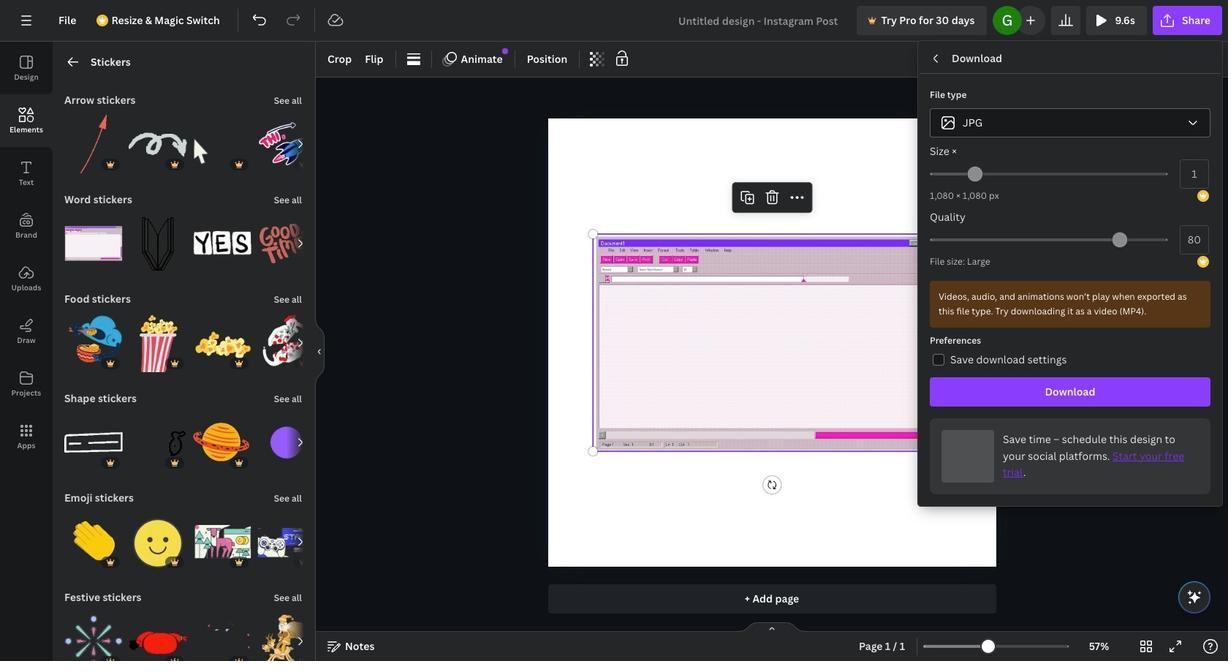 Task type: vqa. For each thing, say whether or not it's contained in the screenshot.
group
yes



Task type: locate. For each thing, give the bounding box(es) containing it.
-- text field
[[1181, 160, 1209, 188]]

hide image
[[315, 316, 325, 386]]

genericname382024 element
[[993, 6, 1022, 35]]

genericname382024 image
[[993, 6, 1022, 35]]

group
[[64, 115, 123, 173], [129, 115, 187, 173], [193, 115, 252, 173], [257, 115, 316, 173], [64, 314, 123, 372], [129, 314, 187, 372], [193, 314, 252, 372], [257, 314, 316, 372], [64, 413, 123, 472], [129, 413, 187, 472], [193, 413, 252, 472], [64, 513, 123, 571], [129, 513, 187, 571], [193, 513, 252, 571], [257, 513, 316, 571], [64, 612, 123, 661], [129, 612, 187, 661], [193, 612, 252, 661], [257, 612, 316, 661]]



Task type: describe. For each thing, give the bounding box(es) containing it.
side panel tab list
[[0, 42, 53, 463]]

File type button
[[930, 108, 1211, 137]]

show pages image
[[737, 622, 807, 633]]

Design title text field
[[667, 6, 852, 35]]

animated desktop document browser image
[[593, 234, 952, 451]]

main menu bar
[[0, 0, 1229, 42]]

-- text field
[[1181, 226, 1209, 254]]



